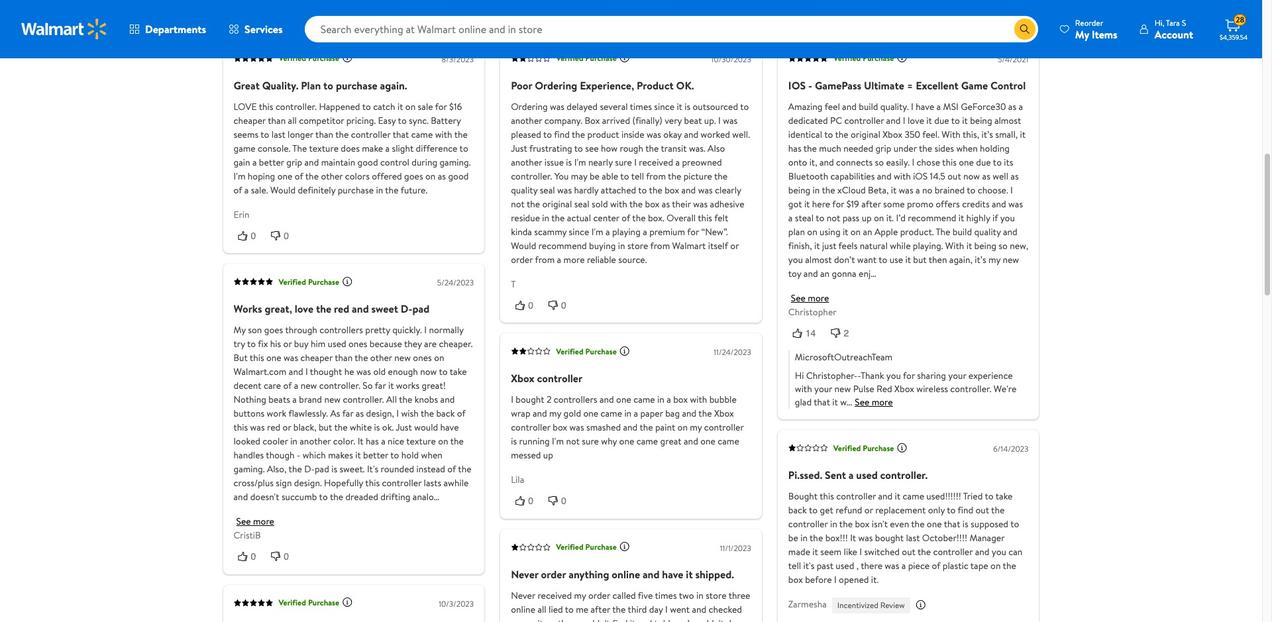 Task type: locate. For each thing, give the bounding box(es) containing it.
residue
[[511, 211, 540, 225]]

verified purchase information image for sent
[[897, 443, 908, 453]]

purchase for sent
[[863, 443, 895, 454]]

verified purchase information image
[[620, 52, 630, 63], [897, 52, 908, 63], [342, 276, 353, 287], [342, 597, 353, 608]]

on inside bought this controller and it came used!!!!!! tried to take back to get refund or replacement only to find out the controller in the box isn't even the one that is supposed to be in the box!!! it was bought last october!!!! manager made it seem like i switched out the controller and you can tell it's past used , there was a piece of plastic tape on the box before i opened it.
[[991, 560, 1001, 573]]

more up cristib
[[253, 515, 274, 529]]

,
[[857, 560, 859, 573]]

one inside amazing feel and build quality. i have a msi geforce30 as a dedicated pc controller and i love it due to it being almost identical to the original xbox 350 feel. with this, it's small, it has the much needed grip under the sides when holding onto it, and connects so easily. i chose this one due to its bluetooth capabilities and with ios 14.5 out now as well as being in the xcloud beta, it was a no brained to choose. i got it here for $19 after some promo offers credits and was a steal to not pass up on it. i'd recommend it highly if you plan on using it on an apple product. the build quality and finish, it just feels natural while playing. with it being so new, you almost don't want to use it but then again, it's my new toy and an gonna enj...
[[959, 156, 975, 169]]

pad up quickly.
[[413, 302, 430, 316]]

and down beat
[[684, 128, 699, 141]]

1 horizontal spatial -
[[809, 78, 813, 93]]

2 vertical spatial see more
[[236, 515, 274, 529]]

1 vertical spatial now
[[420, 365, 437, 379]]

verified purchase for controller
[[556, 346, 617, 357]]

xbox inside amazing feel and build quality. i have a msi geforce30 as a dedicated pc controller and i love it due to it being almost identical to the original xbox 350 feel. with this, it's small, it has the much needed grip under the sides when holding onto it, and connects so easily. i chose this one due to its bluetooth capabilities and with ios 14.5 out now as well as being in the xcloud beta, it was a no brained to choose. i got it here for $19 after some promo offers credits and was a steal to not pass up on it. i'd recommend it highly if you plan on using it on an apple product. the build quality and finish, it just feels natural while playing. with it being so new, you almost don't want to use it but then again, it's my new toy and an gonna enj...
[[883, 128, 903, 141]]

0 horizontal spatial find
[[554, 128, 570, 141]]

tell
[[632, 170, 644, 183], [789, 560, 802, 573]]

0 vertical spatial better
[[259, 156, 284, 169]]

this down it's
[[366, 477, 380, 490]]

cheaper inside my son goes through controllers pretty quickly. i normally try to fix his or buy him used ones because they are cheaper. but this one was cheaper than the other new ones on walmart.com and i thought he was old enough now to take decent care of a new controller. so far it works great! nothing beats a brand new controller. all the knobs and buttons work flawlessly. as far as design, i wish the back of this was red or black, but the white is ok. just would have looked cooler in another color. it has a nice texture on the handles though - which makes it better to hold when gaming. also, the d-pad is sweet. it's rounded instead of the cross/plus sign design. hopefully this controller lasts awhile and doesn't succumb to the dreaded drifting analo...
[[301, 351, 333, 365]]

control
[[991, 78, 1026, 93]]

1 horizontal spatial couldn't
[[692, 617, 725, 623]]

1 vertical spatial recommend
[[539, 239, 587, 252]]

buttons
[[234, 407, 265, 420]]

see more button for works great, love the red and sweet d-pad
[[236, 515, 274, 529]]

i'm up may
[[575, 156, 586, 169]]

my left gold
[[550, 407, 562, 420]]

2 horizontal spatial -
[[858, 369, 861, 383]]

actual
[[567, 211, 591, 225]]

be inside 'ordering was delayed several times since it is outsourced to another company. box arrived (finally) very beat up. i was pleased to find the product inside was okay and worked well. just frustrating to see how rough the transit was.   also another issue is i'm nearly sure i received a preowned controller. you may be able to tell from the picture the quality seal was hardly attached to the box and was clearly not the original seal sold with the box as their was adhesive residue in the actual center of the box. overall this felt kinda scammy since i'm a playing a premium for "new". would recommend buying in store from walmart itself or order from a more reliable source.'
[[590, 170, 600, 183]]

slight
[[392, 142, 414, 155]]

longer
[[288, 128, 314, 141]]

0 horizontal spatial see more
[[236, 515, 274, 529]]

is inside bought this controller and it came used!!!!!! tried to take back to get refund or replacement only to find out the controller in the box isn't even the one that is supposed to be in the box!!! it was bought last october!!!! manager made it seem like i switched out the controller and you can tell it's past used , there was a piece of plastic tape on the box before i opened it.
[[963, 518, 969, 531]]

0 vertical spatial build
[[859, 100, 879, 113]]

even
[[891, 518, 910, 531]]

i right "choose."
[[1011, 184, 1014, 197]]

1 vertical spatial just
[[396, 421, 412, 434]]

order inside 'ordering was delayed several times since it is outsourced to another company. box arrived (finally) very beat up. i was pleased to find the product inside was okay and worked well. just frustrating to see how rough the transit was.   also another issue is i'm nearly sure i received a preowned controller. you may be able to tell from the picture the quality seal was hardly attached to the box and was clearly not the original seal sold with the box as their was adhesive residue in the actual center of the box. overall this felt kinda scammy since i'm a playing a premium for "new". would recommend buying in store from walmart itself or order from a more reliable source.'
[[511, 253, 533, 266]]

he
[[345, 365, 354, 379]]

grip down console. in the left of the page
[[287, 156, 302, 169]]

take inside my son goes through controllers pretty quickly. i normally try to fix his or buy him used ones because they are cheaper. but this one was cheaper than the other new ones on walmart.com and i thought he was old enough now to take decent care of a new controller. so far it works great! nothing beats a brand new controller. all the knobs and buttons work flawlessly. as far as design, i wish the back of this was red or black, but the white is ok. just would have looked cooler in another color. it has a nice texture on the handles though - which makes it better to hold when gaming. also, the d-pad is sweet. it's rounded instead of the cross/plus sign design. hopefully this controller lasts awhile and doesn't succumb to the dreaded drifting analo...
[[450, 365, 467, 379]]

0 vertical spatial now
[[964, 170, 981, 183]]

controller down get
[[789, 518, 828, 531]]

it up like at the bottom right
[[851, 532, 857, 545]]

tell up attached
[[632, 170, 644, 183]]

1 vertical spatial cheaper
[[301, 351, 333, 365]]

issue
[[545, 156, 564, 169]]

love inside amazing feel and build quality. i have a msi geforce30 as a dedicated pc controller and i love it due to it being almost identical to the original xbox 350 feel. with this, it's small, it has the much needed grip under the sides when holding onto it, and connects so easily. i chose this one due to its bluetooth capabilities and with ios 14.5 out now as well as being in the xcloud beta, it was a no brained to choose. i got it here for $19 after some promo offers credits and was a steal to not pass up on it. i'd recommend it highly if you plan on using it on an apple product. the build quality and finish, it just feels natural while playing. with it being so new, you almost don't want to use it but then again, it's my new toy and an gonna enj...
[[908, 114, 925, 127]]

review
[[881, 600, 905, 611]]

it left w...
[[833, 396, 839, 409]]

inside
[[622, 128, 645, 141]]

1 vertical spatial never
[[511, 589, 536, 602]]

that inside the love this controller. happened to catch it on sale for $16 cheaper than all competitor pricing. easy to sync. battery seems to last longer than the controller that came with the game console. the texture does make a slight difference to gain a better grip and maintain good control during gaming. i'm hoping one of the other colors offered goes on as good of a sale. would definitely purchase in the future.
[[393, 128, 409, 141]]

an
[[864, 225, 873, 239], [821, 267, 830, 280]]

0
[[251, 231, 256, 241], [284, 231, 289, 241], [528, 300, 534, 311], [561, 300, 567, 311], [528, 496, 534, 507], [561, 496, 567, 507], [251, 552, 256, 562], [284, 552, 289, 562]]

feel.
[[923, 128, 940, 141]]

see more button for ios - gamepass ultimate = excellent game control
[[791, 292, 830, 305]]

out up brained
[[948, 170, 962, 183]]

box up bag
[[674, 393, 688, 407]]

1 horizontal spatial my
[[1076, 27, 1090, 41]]

was down buy
[[284, 351, 298, 365]]

small,
[[996, 128, 1018, 141]]

build left 'quality.'
[[859, 100, 879, 113]]

for inside microsoftoutreachteam hi christopher--thank you for sharing your experience with your new pulse red xbox wireless controller. we're glad that it w...
[[904, 369, 916, 383]]

0 horizontal spatial that
[[393, 128, 409, 141]]

1 never from the top
[[511, 567, 539, 582]]

don't
[[835, 253, 856, 266]]

doesn't
[[250, 491, 279, 504]]

new up enough
[[395, 351, 411, 365]]

made
[[789, 546, 811, 559]]

playing
[[613, 225, 641, 239]]

0 vertical spatial it
[[358, 435, 364, 448]]

back down knobs
[[437, 407, 455, 420]]

2 horizontal spatial find
[[958, 504, 974, 517]]

bluetooth
[[789, 170, 829, 183]]

design.
[[294, 477, 322, 490]]

i left chose
[[913, 156, 915, 169]]

it up some
[[891, 184, 897, 197]]

color.
[[333, 435, 356, 448]]

and right wrap
[[533, 407, 547, 420]]

controller inside my son goes through controllers pretty quickly. i normally try to fix his or buy him used ones because they are cheaper. but this one was cheaper than the other new ones on walmart.com and i thought he was old enough now to take decent care of a new controller. so far it works great! nothing beats a brand new controller. all the knobs and buttons work flawlessly. as far as design, i wish the back of this was red or black, but the white is ok. just would have looked cooler in another color. it has a nice texture on the handles though - which makes it better to hold when gaming. also, the d-pad is sweet. it's rounded instead of the cross/plus sign design. hopefully this controller lasts awhile and doesn't succumb to the dreaded drifting analo...
[[382, 477, 422, 490]]

love this controller. happened to catch it on sale for $16 cheaper than all competitor pricing. easy to sync. battery seems to last longer than the controller that came with the game console. the texture does make a slight difference to gain a better grip and maintain good control during gaming. i'm hoping one of the other colors offered goes on as good of a sale. would definitely purchase in the future.
[[234, 100, 471, 197]]

1 vertical spatial store
[[706, 589, 727, 602]]

0 horizontal spatial grip
[[287, 156, 302, 169]]

purchase for great,
[[308, 276, 340, 288]]

would down kinda
[[511, 239, 537, 252]]

capabilities
[[831, 170, 875, 183]]

new inside microsoftoutreachteam hi christopher--thank you for sharing your experience with your new pulse red xbox wireless controller. we're glad that it w...
[[835, 383, 851, 396]]

another up pleased
[[511, 114, 543, 127]]

it's
[[982, 128, 994, 141], [975, 253, 987, 266]]

0 horizontal spatial tell
[[632, 170, 644, 183]]

1 vertical spatial after
[[591, 603, 611, 616]]

my left the items
[[1076, 27, 1090, 41]]

just inside 'ordering was delayed several times since it is outsourced to another company. box arrived (finally) very beat up. i was pleased to find the product inside was okay and worked well. just frustrating to see how rough the transit was.   also another issue is i'm nearly sure i received a preowned controller. you may be able to tell from the picture the quality seal was hardly attached to the box and was clearly not the original seal sold with the box as their was adhesive residue in the actual center of the box. overall this felt kinda scammy since i'm a playing a premium for "new". would recommend buying in store from walmart itself or order from a more reliable source.'
[[511, 142, 528, 155]]

never for never order anything online and have it shipped.
[[511, 567, 539, 582]]

have down excellent on the top right of page
[[916, 100, 935, 113]]

tara
[[1167, 17, 1181, 28]]

a down transit on the top
[[676, 156, 680, 169]]

for inside amazing feel and build quality. i have a msi geforce30 as a dedicated pc controller and i love it due to it being almost identical to the original xbox 350 feel. with this, it's small, it has the much needed grip under the sides when holding onto it, and connects so easily. i chose this one due to its bluetooth capabilities and with ios 14.5 out now as well as being in the xcloud beta, it was a no brained to choose. i got it here for $19 after some promo offers credits and was a steal to not pass up on it. i'd recommend it highly if you plan on using it on an apple product. the build quality and finish, it just feels natural while playing. with it being so new, you almost don't want to use it but then again, it's my new toy and an gonna enj...
[[833, 197, 845, 211]]

0 horizontal spatial far
[[343, 407, 354, 420]]

0 vertical spatial 2
[[844, 328, 849, 339]]

store inside never received my order called five times two in store three online all lied to me after the third day i went and checked on my item they couldn't find it and told me i couldn't
[[706, 589, 727, 602]]

far right as
[[343, 407, 354, 420]]

verified purchase for order
[[556, 542, 617, 553]]

0 horizontal spatial last
[[272, 128, 286, 141]]

though
[[266, 449, 295, 462]]

lila
[[511, 473, 525, 487]]

i'm down gain
[[234, 170, 246, 183]]

1 vertical spatial texture
[[407, 435, 436, 448]]

fix
[[258, 338, 268, 351]]

paper
[[641, 407, 663, 420]]

when inside my son goes through controllers pretty quickly. i normally try to fix his or buy him used ones because they are cheaper. but this one was cheaper than the other new ones on walmart.com and i thought he was old enough now to take decent care of a new controller. so far it works great! nothing beats a brand new controller. all the knobs and buttons work flawlessly. as far as design, i wish the back of this was red or black, but the white is ok. just would have looked cooler in another color. it has a nice texture on the handles though - which makes it better to hold when gaming. also, the d-pad is sweet. it's rounded instead of the cross/plus sign design. hopefully this controller lasts awhile and doesn't succumb to the dreaded drifting analo...
[[421, 449, 443, 462]]

better inside my son goes through controllers pretty quickly. i normally try to fix his or buy him used ones because they are cheaper. but this one was cheaper than the other new ones on walmart.com and i thought he was old enough now to take decent care of a new controller. so far it works great! nothing beats a brand new controller. all the knobs and buttons work flawlessly. as far as design, i wish the back of this was red or black, but the white is ok. just would have looked cooler in another color. it has a nice texture on the handles though - which makes it better to hold when gaming. also, the d-pad is sweet. it's rounded instead of the cross/plus sign design. hopefully this controller lasts awhile and doesn't succumb to the dreaded drifting analo...
[[363, 449, 389, 462]]

0 vertical spatial they
[[404, 338, 422, 351]]

1 vertical spatial controllers
[[554, 393, 598, 407]]

0 horizontal spatial d-
[[304, 463, 315, 476]]

verified purchase information image for controller
[[620, 346, 630, 356]]

i up 350
[[903, 114, 906, 127]]

1 vertical spatial far
[[343, 407, 354, 420]]

see more up cristib
[[236, 515, 274, 529]]

if
[[993, 211, 999, 225]]

order up the lied at the left
[[541, 567, 566, 582]]

excellent
[[916, 78, 959, 93]]

to up the much
[[825, 128, 834, 141]]

take inside bought this controller and it came used!!!!!! tried to take back to get refund or replacement only to find out the controller in the box isn't even the one that is supposed to be in the box!!! it was bought last october!!!! manager made it seem like i switched out the controller and you can tell it's past used , there was a piece of plastic tape on the box before i opened it.
[[996, 490, 1013, 503]]

a up bag
[[667, 393, 671, 407]]

bought up wrap
[[516, 393, 545, 407]]

1 horizontal spatial see
[[791, 292, 806, 305]]

back inside bought this controller and it came used!!!!!! tried to take back to get refund or replacement only to find out the controller in the box isn't even the one that is supposed to be in the box!!! it was bought last october!!!! manager made it seem like i switched out the controller and you can tell it's past used , there was a piece of plastic tape on the box before i opened it.
[[789, 504, 807, 517]]

wireless
[[917, 383, 949, 396]]

its
[[1005, 156, 1014, 169]]

me
[[576, 603, 589, 616], [673, 617, 685, 623]]

all
[[288, 114, 297, 127], [538, 603, 547, 616]]

other
[[321, 170, 343, 183], [371, 351, 392, 365]]

take down cheaper.
[[450, 365, 467, 379]]

recommend inside 'ordering was delayed several times since it is outsourced to another company. box arrived (finally) very beat up. i was pleased to find the product inside was okay and worked well. just frustrating to see how rough the transit was.   also another issue is i'm nearly sure i received a preowned controller. you may be able to tell from the picture the quality seal was hardly attached to the box and was clearly not the original seal sold with the box as their was adhesive residue in the actual center of the box. overall this felt kinda scammy since i'm a playing a premium for "new". would recommend buying in store from walmart itself or order from a more reliable source.'
[[539, 239, 587, 252]]

so left "easily."
[[876, 156, 884, 169]]

for inside the love this controller. happened to catch it on sale for $16 cheaper than all competitor pricing. easy to sync. battery seems to last longer than the controller that came with the game console. the texture does make a slight difference to gain a better grip and maintain good control during gaming. i'm hoping one of the other colors offered goes on as good of a sale. would definitely purchase in the future.
[[435, 100, 447, 113]]

sign
[[276, 477, 292, 490]]

this inside bought this controller and it came used!!!!!! tried to take back to get refund or replacement only to find out the controller in the box isn't even the one that is supposed to be in the box!!! it was bought last october!!!! manager made it seem like i switched out the controller and you can tell it's past used , there was a piece of plastic tape on the box before i opened it.
[[820, 490, 835, 503]]

arrived
[[602, 114, 631, 127]]

tell inside bought this controller and it came used!!!!!! tried to take back to get refund or replacement only to find out the controller in the box isn't even the one that is supposed to be in the box!!! it was bought last october!!!! manager made it seem like i switched out the controller and you can tell it's past used , there was a piece of plastic tape on the box before i opened it.
[[789, 560, 802, 573]]

microsoftoutreachteam
[[795, 351, 893, 364]]

0 horizontal spatial goes
[[264, 324, 283, 337]]

1 horizontal spatial it.
[[887, 211, 894, 225]]

not inside 'ordering was delayed several times since it is outsourced to another company. box arrived (finally) very beat up. i was pleased to find the product inside was okay and worked well. just frustrating to see how rough the transit was.   also another issue is i'm nearly sure i received a preowned controller. you may be able to tell from the picture the quality seal was hardly attached to the box and was clearly not the original seal sold with the box as their was adhesive residue in the actual center of the box. overall this felt kinda scammy since i'm a playing a premium for "new". would recommend buying in store from walmart itself or order from a more reliable source.'
[[511, 197, 525, 211]]

try
[[234, 338, 245, 351]]

to left get
[[809, 504, 818, 517]]

pad inside my son goes through controllers pretty quickly. i normally try to fix his or buy him used ones because they are cheaper. but this one was cheaper than the other new ones on walmart.com and i thought he was old enough now to take decent care of a new controller. so far it works great! nothing beats a brand new controller. all the knobs and buttons work flawlessly. as far as design, i wish the back of this was red or black, but the white is ok. just would have looked cooler in another color. it has a nice texture on the handles though - which makes it better to hold when gaming. also, the d-pad is sweet. it's rounded instead of the cross/plus sign design. hopefully this controller lasts awhile and doesn't succumb to the dreaded drifting analo...
[[315, 463, 329, 476]]

0 horizontal spatial see more button
[[236, 515, 274, 529]]

0 vertical spatial out
[[948, 170, 962, 183]]

1 vertical spatial have
[[441, 421, 459, 434]]

have inside amazing feel and build quality. i have a msi geforce30 as a dedicated pc controller and i love it due to it being almost identical to the original xbox 350 feel. with this, it's small, it has the much needed grip under the sides when holding onto it, and connects so easily. i chose this one due to its bluetooth capabilities and with ios 14.5 out now as well as being in the xcloud beta, it was a no brained to choose. i got it here for $19 after some promo offers credits and was a steal to not pass up on it. i'd recommend it highly if you plan on using it on an apple product. the build quality and finish, it just feels natural while playing. with it being so new, you almost don't want to use it but then again, it's my new toy and an gonna enj...
[[916, 100, 935, 113]]

when down this,
[[957, 142, 978, 155]]

seal
[[540, 184, 555, 197], [575, 197, 590, 211]]

a inside bought this controller and it came used!!!!!! tried to take back to get refund or replacement only to find out the controller in the box isn't even the one that is supposed to be in the box!!! it was bought last october!!!! manager made it seem like i switched out the controller and you can tell it's past used , there was a piece of plastic tape on the box before i opened it.
[[902, 560, 906, 573]]

brained
[[935, 184, 965, 197]]

the up playing. on the right top of page
[[936, 225, 951, 239]]

it up feel.
[[927, 114, 933, 127]]

sweet
[[372, 302, 398, 316]]

2 vertical spatial another
[[300, 435, 331, 448]]

s
[[1183, 17, 1187, 28]]

0 horizontal spatial after
[[591, 603, 611, 616]]

1 horizontal spatial bought
[[876, 532, 904, 545]]

as
[[330, 407, 340, 420]]

no
[[923, 184, 933, 197]]

sale
[[418, 100, 433, 113]]

1 vertical spatial last
[[907, 532, 920, 545]]

0 vertical spatial when
[[957, 142, 978, 155]]

controller up refund
[[837, 490, 876, 503]]

being up got
[[789, 184, 811, 197]]

better down console. in the left of the page
[[259, 156, 284, 169]]

1 horizontal spatial back
[[789, 504, 807, 517]]

2 horizontal spatial order
[[589, 589, 611, 602]]

1 vertical spatial they
[[558, 617, 576, 623]]

from down scammy
[[535, 253, 555, 266]]

1 vertical spatial another
[[511, 156, 543, 169]]

sync.
[[409, 114, 429, 127]]

brand
[[299, 393, 322, 407]]

it up two on the right bottom of the page
[[686, 567, 693, 582]]

credits
[[963, 197, 990, 211]]

xbox right 'red'
[[895, 383, 915, 396]]

thought
[[310, 365, 342, 379]]

2 horizontal spatial that
[[945, 518, 961, 531]]

controller. down he
[[319, 379, 361, 393]]

see right w...
[[855, 396, 870, 409]]

1 vertical spatial received
[[538, 589, 572, 602]]

enj...
[[859, 267, 877, 280]]

see more button for microsoftoutreachteam
[[855, 396, 893, 409]]

ios - gamepass ultimate = excellent game control
[[789, 78, 1026, 93]]

0 vertical spatial tell
[[632, 170, 644, 183]]

ordering inside 'ordering was delayed several times since it is outsourced to another company. box arrived (finally) very beat up. i was pleased to find the product inside was okay and worked well. just frustrating to see how rough the transit was.   also another issue is i'm nearly sure i received a preowned controller. you may be able to tell from the picture the quality seal was hardly attached to the box and was clearly not the original seal sold with the box as their was adhesive residue in the actual center of the box. overall this felt kinda scammy since i'm a playing a premium for "new". would recommend buying in store from walmart itself or order from a more reliable source.'
[[511, 100, 548, 113]]

black,
[[294, 421, 317, 434]]

came down sync.
[[412, 128, 433, 141]]

box
[[665, 184, 680, 197], [645, 197, 660, 211], [674, 393, 688, 407], [553, 421, 568, 434], [855, 518, 870, 531], [789, 574, 803, 587]]

0 horizontal spatial almost
[[806, 253, 832, 266]]

definitely
[[298, 184, 336, 197]]

me right the lied at the left
[[576, 603, 589, 616]]

services button
[[218, 13, 294, 45]]

see
[[791, 292, 806, 305], [855, 396, 870, 409], [236, 515, 251, 529]]

verified purchase information image for ultimate
[[897, 52, 908, 63]]

they inside my son goes through controllers pretty quickly. i normally try to fix his or buy him used ones because they are cheaper. but this one was cheaper than the other new ones on walmart.com and i thought he was old enough now to take decent care of a new controller. so far it works great! nothing beats a brand new controller. all the knobs and buttons work flawlessly. as far as design, i wish the back of this was red or black, but the white is ok. just would have looked cooler in another color. it has a nice texture on the handles though - which makes it better to hold when gaming. also, the d-pad is sweet. it's rounded instead of the cross/plus sign design. hopefully this controller lasts awhile and doesn't succumb to the dreaded drifting analo...
[[404, 338, 422, 351]]

1 horizontal spatial grip
[[876, 142, 892, 155]]

after inside never received my order called five times two in store three online all lied to me after the third day i went and checked on my item they couldn't find it and told me i couldn't
[[591, 603, 611, 616]]

grip inside the love this controller. happened to catch it on sale for $16 cheaper than all competitor pricing. easy to sync. battery seems to last longer than the controller that came with the game console. the texture does make a slight difference to gain a better grip and maintain good control during gaming. i'm hoping one of the other colors offered goes on as good of a sale. would definitely purchase in the future.
[[287, 156, 302, 169]]

or inside bought this controller and it came used!!!!!! tried to take back to get refund or replacement only to find out the controller in the box isn't even the one that is supposed to be in the box!!! it was bought last october!!!! manager made it seem like i switched out the controller and you can tell it's past used , there was a piece of plastic tape on the box before i opened it.
[[865, 504, 874, 517]]

purchase inside the love this controller. happened to catch it on sale for $16 cheaper than all competitor pricing. easy to sync. battery seems to last longer than the controller that came with the game console. the texture does make a slight difference to gain a better grip and maintain good control during gaming. i'm hoping one of the other colors offered goes on as good of a sale. would definitely purchase in the future.
[[338, 184, 374, 197]]

2 inside button
[[844, 328, 849, 339]]

another inside my son goes through controllers pretty quickly. i normally try to fix his or buy him used ones because they are cheaper. but this one was cheaper than the other new ones on walmart.com and i thought he was old enough now to take decent care of a new controller. so far it works great! nothing beats a brand new controller. all the knobs and buttons work flawlessly. as far as design, i wish the back of this was red or black, but the white is ok. just would have looked cooler in another color. it has a nice texture on the handles though - which makes it better to hold when gaming. also, the d-pad is sweet. it's rounded instead of the cross/plus sign design. hopefully this controller lasts awhile and doesn't succumb to the dreaded drifting analo...
[[300, 435, 331, 448]]

nothing
[[234, 393, 267, 407]]

you left can
[[992, 546, 1007, 559]]

hi, tara s account
[[1155, 17, 1194, 41]]

in
[[376, 184, 383, 197], [813, 184, 820, 197], [543, 211, 550, 225], [618, 239, 626, 252], [658, 393, 665, 407], [625, 407, 632, 420], [290, 435, 298, 448], [831, 518, 838, 531], [801, 532, 808, 545], [697, 589, 704, 602]]

verified purchase for sent
[[834, 443, 895, 454]]

when inside amazing feel and build quality. i have a msi geforce30 as a dedicated pc controller and i love it due to it being almost identical to the original xbox 350 feel. with this, it's small, it has the much needed grip under the sides when holding onto it, and connects so easily. i chose this one due to its bluetooth capabilities and with ios 14.5 out now as well as being in the xcloud beta, it was a no brained to choose. i got it here for $19 after some promo offers credits and was a steal to not pass up on it. i'd recommend it highly if you plan on using it on an apple product. the build quality and finish, it just feels natural while playing. with it being so new, you almost don't want to use it but then again, it's my new toy and an gonna enj...
[[957, 142, 978, 155]]

1 horizontal spatial be
[[789, 532, 799, 545]]

so left new,
[[999, 239, 1008, 252]]

0 vertical spatial has
[[789, 142, 802, 155]]

1 vertical spatial that
[[814, 396, 831, 409]]

1 vertical spatial the
[[936, 225, 951, 239]]

0 horizontal spatial received
[[538, 589, 572, 602]]

with down battery
[[435, 128, 453, 141]]

attached
[[601, 184, 637, 197]]

a right care
[[294, 379, 299, 393]]

received up the lied at the left
[[538, 589, 572, 602]]

it. inside bought this controller and it came used!!!!!! tried to take back to get refund or replacement only to find out the controller in the box isn't even the one that is supposed to be in the box!!! it was bought last october!!!! manager made it seem like i switched out the controller and you can tell it's past used , there was a piece of plastic tape on the box before i opened it.
[[872, 574, 879, 587]]

1 horizontal spatial tell
[[789, 560, 802, 573]]

2 horizontal spatial see more button
[[855, 396, 893, 409]]

1 vertical spatial but
[[319, 421, 332, 434]]

0 vertical spatial gaming.
[[440, 156, 471, 169]]

ordering was delayed several times since it is outsourced to another company. box arrived (finally) very beat up. i was pleased to find the product inside was okay and worked well. just frustrating to see how rough the transit was.   also another issue is i'm nearly sure i received a preowned controller. you may be able to tell from the picture the quality seal was hardly attached to the box and was clearly not the original seal sold with the box as their was adhesive residue in the actual center of the box. overall this felt kinda scammy since i'm a playing a premium for "new". would recommend buying in store from walmart itself or order from a more reliable source.
[[511, 100, 750, 266]]

1 horizontal spatial build
[[953, 225, 973, 239]]

texture inside the love this controller. happened to catch it on sale for $16 cheaper than all competitor pricing. easy to sync. battery seems to last longer than the controller that came with the game console. the texture does make a slight difference to gain a better grip and maintain good control during gaming. i'm hoping one of the other colors offered goes on as good of a sale. would definitely purchase in the future.
[[309, 142, 339, 155]]

other up old
[[371, 351, 392, 365]]

1 vertical spatial order
[[541, 567, 566, 582]]

has
[[789, 142, 802, 155], [366, 435, 379, 448]]

with left w...
[[795, 383, 813, 396]]

me down went
[[673, 617, 685, 623]]

would inside the love this controller. happened to catch it on sale for $16 cheaper than all competitor pricing. easy to sync. battery seems to last longer than the controller that came with the game console. the texture does make a slight difference to gain a better grip and maintain good control during gaming. i'm hoping one of the other colors offered goes on as good of a sale. would definitely purchase in the future.
[[270, 184, 296, 197]]

almost up small,
[[995, 114, 1022, 127]]

1 vertical spatial bought
[[876, 532, 904, 545]]

1 horizontal spatial after
[[862, 197, 882, 211]]

1 horizontal spatial cheaper
[[301, 351, 333, 365]]

as inside 'ordering was delayed several times since it is outsourced to another company. box arrived (finally) very beat up. i was pleased to find the product inside was okay and worked well. just frustrating to see how rough the transit was.   also another issue is i'm nearly sure i received a preowned controller. you may be able to tell from the picture the quality seal was hardly attached to the box and was clearly not the original seal sold with the box as their was adhesive residue in the actual center of the box. overall this felt kinda scammy since i'm a playing a premium for "new". would recommend buying in store from walmart itself or order from a more reliable source.'
[[662, 197, 670, 211]]

this down 'sides'
[[943, 156, 957, 169]]

buying
[[589, 239, 616, 252]]

1 horizontal spatial goes
[[404, 170, 423, 183]]

build down highly
[[953, 225, 973, 239]]

"new".
[[702, 225, 729, 239]]

0 button
[[234, 229, 267, 243], [267, 229, 300, 243], [511, 299, 544, 312], [544, 299, 577, 312], [511, 495, 544, 508], [544, 495, 577, 508], [234, 550, 267, 564], [267, 550, 300, 564]]

shipped.
[[696, 567, 735, 582]]

d- inside my son goes through controllers pretty quickly. i normally try to fix his or buy him used ones because they are cheaper. but this one was cheaper than the other new ones on walmart.com and i thought he was old enough now to take decent care of a new controller. so far it works great! nothing beats a brand new controller. all the knobs and buttons work flawlessly. as far as design, i wish the back of this was red or black, but the white is ok. just would have looked cooler in another color. it has a nice texture on the handles though - which makes it better to hold when gaming. also, the d-pad is sweet. it's rounded instead of the cross/plus sign design. hopefully this controller lasts awhile and doesn't succumb to the dreaded drifting analo...
[[304, 463, 315, 476]]

1 horizontal spatial last
[[907, 532, 920, 545]]

be down nearly
[[590, 170, 600, 183]]

pricing.
[[347, 114, 376, 127]]

1 horizontal spatial but
[[914, 253, 927, 266]]

it down white at left bottom
[[358, 435, 364, 448]]

0 vertical spatial ones
[[349, 338, 368, 351]]

1 vertical spatial find
[[958, 504, 974, 517]]

other inside the love this controller. happened to catch it on sale for $16 cheaper than all competitor pricing. easy to sync. battery seems to last longer than the controller that came with the game console. the texture does make a slight difference to gain a better grip and maintain good control during gaming. i'm hoping one of the other colors offered goes on as good of a sale. would definitely purchase in the future.
[[321, 170, 343, 183]]

0 vertical spatial used
[[328, 338, 347, 351]]

in inside my son goes through controllers pretty quickly. i normally try to fix his or buy him used ones because they are cheaper. but this one was cheaper than the other new ones on walmart.com and i thought he was old enough now to take decent care of a new controller. so far it works great! nothing beats a brand new controller. all the knobs and buttons work flawlessly. as far as design, i wish the back of this was red or black, but the white is ok. just would have looked cooler in another color. it has a nice texture on the handles though - which makes it better to hold when gaming. also, the d-pad is sweet. it's rounded instead of the cross/plus sign design. hopefully this controller lasts awhile and doesn't succumb to the dreaded drifting analo...
[[290, 435, 298, 448]]

0 horizontal spatial quality
[[511, 184, 538, 197]]

msi
[[944, 100, 959, 113]]

with down attached
[[611, 197, 628, 211]]

it inside never received my order called five times two in store three online all lied to me after the third day i went and checked on my item they couldn't find it and told me i couldn't
[[630, 617, 636, 623]]

that
[[393, 128, 409, 141], [814, 396, 831, 409], [945, 518, 961, 531]]

verified purchase for -
[[834, 53, 895, 64]]

verified for order
[[556, 542, 584, 553]]

with
[[435, 128, 453, 141], [894, 170, 911, 183], [611, 197, 628, 211], [795, 383, 813, 396], [690, 393, 708, 407]]

1 horizontal spatial sure
[[615, 156, 632, 169]]

0 vertical spatial quality
[[511, 184, 538, 197]]

gaming. inside the love this controller. happened to catch it on sale for $16 cheaper than all competitor pricing. easy to sync. battery seems to last longer than the controller that came with the game console. the texture does make a slight difference to gain a better grip and maintain good control during gaming. i'm hoping one of the other colors offered goes on as good of a sale. would definitely purchase in the future.
[[440, 156, 471, 169]]

0 horizontal spatial would
[[270, 184, 296, 197]]

0 horizontal spatial all
[[288, 114, 297, 127]]

now up "choose."
[[964, 170, 981, 183]]

ordering
[[535, 78, 578, 93], [511, 100, 548, 113]]

out inside amazing feel and build quality. i have a msi geforce30 as a dedicated pc controller and i love it due to it being almost identical to the original xbox 350 feel. with this, it's small, it has the much needed grip under the sides when holding onto it, and connects so easily. i chose this one due to its bluetooth capabilities and with ios 14.5 out now as well as being in the xcloud beta, it was a no brained to choose. i got it here for $19 after some promo offers credits and was a steal to not pass up on it. i'd recommend it highly if you plan on using it on an apple product. the build quality and finish, it just feels natural while playing. with it being so new, you almost don't want to use it but then again, it's my new toy and an gonna enj...
[[948, 170, 962, 183]]

2 vertical spatial order
[[589, 589, 611, 602]]

verified for great,
[[279, 276, 306, 288]]

texture down would
[[407, 435, 436, 448]]

verified purchase information image for order
[[620, 542, 630, 552]]

bought inside i bought 2 controllers and one came in a box with bubble wrap and my gold one came in a paper bag and the xbox controller box was smashed and the paint on my controller is running i'm not sure why one came great and one came messed up
[[516, 393, 545, 407]]

company.
[[545, 114, 583, 127]]

1 vertical spatial see
[[855, 396, 870, 409]]

new inside amazing feel and build quality. i have a msi geforce30 as a dedicated pc controller and i love it due to it being almost identical to the original xbox 350 feel. with this, it's small, it has the much needed grip under the sides when holding onto it, and connects so easily. i chose this one due to its bluetooth capabilities and with ios 14.5 out now as well as being in the xcloud beta, it was a no brained to choose. i got it here for $19 after some promo offers credits and was a steal to not pass up on it. i'd recommend it highly if you plan on using it on an apple product. the build quality and finish, it just feels natural while playing. with it being so new, you almost don't want to use it but then again, it's my new toy and an gonna enj...
[[1003, 253, 1020, 266]]

one right great
[[701, 435, 716, 448]]

0 horizontal spatial the
[[293, 142, 307, 155]]

verified purchase information image for product
[[620, 52, 630, 63]]

sweet.
[[340, 463, 365, 476]]

see for ios - gamepass ultimate = excellent game control
[[791, 292, 806, 305]]

verified purchase for ordering
[[556, 53, 617, 64]]

texture inside my son goes through controllers pretty quickly. i normally try to fix his or buy him used ones because they are cheaper. but this one was cheaper than the other new ones on walmart.com and i thought he was old enough now to take decent care of a new controller. so far it works great! nothing beats a brand new controller. all the knobs and buttons work flawlessly. as far as design, i wish the back of this was red or black, but the white is ok. just would have looked cooler in another color. it has a nice texture on the handles though - which makes it better to hold when gaming. also, the d-pad is sweet. it's rounded instead of the cross/plus sign design. hopefully this controller lasts awhile and doesn't succumb to the dreaded drifting analo...
[[407, 435, 436, 448]]

gonna
[[832, 267, 857, 280]]

1 horizontal spatial find
[[612, 617, 628, 623]]

0 vertical spatial it.
[[887, 211, 894, 225]]

controllers up gold
[[554, 393, 598, 407]]

up inside i bought 2 controllers and one came in a box with bubble wrap and my gold one came in a paper bag and the xbox controller box was smashed and the paint on my controller is running i'm not sure why one came great and one came messed up
[[544, 449, 553, 462]]

last inside the love this controller. happened to catch it on sale for $16 cheaper than all competitor pricing. easy to sync. battery seems to last longer than the controller that came with the game console. the texture does make a slight difference to gain a better grip and maintain good control during gaming. i'm hoping one of the other colors offered goes on as good of a sale. would definitely purchase in the future.
[[272, 128, 286, 141]]

due down msi at the right top
[[935, 114, 950, 127]]

find
[[554, 128, 570, 141], [958, 504, 974, 517], [612, 617, 628, 623]]

my inside reorder my items
[[1076, 27, 1090, 41]]

was up the so
[[357, 365, 371, 379]]

incentivized review information image
[[916, 600, 927, 611]]

last inside bought this controller and it came used!!!!!! tried to take back to get refund or replacement only to find out the controller in the box isn't even the one that is supposed to be in the box!!! it was bought last october!!!! manager made it seem like i switched out the controller and you can tell it's past used , there was a piece of plastic tape on the box before i opened it.
[[907, 532, 920, 545]]

was down the you on the left top
[[558, 184, 572, 197]]

incentivized review
[[838, 600, 905, 611]]

xbox inside microsoftoutreachteam hi christopher--thank you for sharing your experience with your new pulse red xbox wireless controller. we're glad that it w...
[[895, 383, 915, 396]]

my
[[989, 253, 1001, 266], [550, 407, 562, 420], [690, 421, 702, 434], [574, 589, 586, 602], [524, 617, 536, 623]]

1 vertical spatial red
[[267, 421, 281, 434]]

drifting
[[381, 491, 411, 504]]

other down 'maintain'
[[321, 170, 343, 183]]

online left the lied at the left
[[511, 603, 536, 616]]

all inside the love this controller. happened to catch it on sale for $16 cheaper than all competitor pricing. easy to sync. battery seems to last longer than the controller that came with the game console. the texture does make a slight difference to gain a better grip and maintain good control during gaming. i'm hoping one of the other colors offered goes on as good of a sale. would definitely purchase in the future.
[[288, 114, 297, 127]]

be inside bought this controller and it came used!!!!!! tried to take back to get refund or replacement only to find out the controller in the box isn't even the one that is supposed to be in the box!!! it was bought last october!!!! manager made it seem like i switched out the controller and you can tell it's past used , there was a piece of plastic tape on the box before i opened it.
[[789, 532, 799, 545]]

bought inside bought this controller and it came used!!!!!! tried to take back to get refund or replacement only to find out the controller in the box isn't even the one that is supposed to be in the box!!! it was bought last october!!!! manager made it seem like i switched out the controller and you can tell it's past used , there was a piece of plastic tape on the box before i opened it.
[[876, 532, 904, 545]]

not inside amazing feel and build quality. i have a msi geforce30 as a dedicated pc controller and i love it due to it being almost identical to the original xbox 350 feel. with this, it's small, it has the much needed grip under the sides when holding onto it, and connects so easily. i chose this one due to its bluetooth capabilities and with ios 14.5 out now as well as being in the xcloud beta, it was a no brained to choose. i got it here for $19 after some promo offers credits and was a steal to not pass up on it. i'd recommend it highly if you plan on using it on an apple product. the build quality and finish, it just feels natural while playing. with it being so new, you almost don't want to use it but then again, it's my new toy and an gonna enj...
[[827, 211, 841, 225]]

- inside my son goes through controllers pretty quickly. i normally try to fix his or buy him used ones because they are cheaper. but this one was cheaper than the other new ones on walmart.com and i thought he was old enough now to take decent care of a new controller. so far it works great! nothing beats a brand new controller. all the knobs and buttons work flawlessly. as far as design, i wish the back of this was red or black, but the white is ok. just would have looked cooler in another color. it has a nice texture on the handles though - which makes it better to hold when gaming. also, the d-pad is sweet. it's rounded instead of the cross/plus sign design. hopefully this controller lasts awhile and doesn't succumb to the dreaded drifting analo...
[[297, 449, 301, 462]]

again,
[[950, 253, 973, 266]]

walmart image
[[21, 19, 107, 40]]

0 horizontal spatial have
[[441, 421, 459, 434]]

and right the smashed
[[623, 421, 638, 434]]

0 vertical spatial would
[[270, 184, 296, 197]]

premium
[[650, 225, 686, 239]]

verified purchase information image
[[342, 52, 353, 63], [620, 346, 630, 356], [897, 443, 908, 453], [620, 542, 630, 552]]

1 horizontal spatial an
[[864, 225, 873, 239]]

find down called
[[612, 617, 628, 623]]

it up very
[[677, 100, 683, 113]]

i up wrap
[[511, 393, 514, 407]]

they inside never received my order called five times two in store three online all lied to me after the third day i went and checked on my item they couldn't find it and told me i couldn't
[[558, 617, 576, 623]]

used inside my son goes through controllers pretty quickly. i normally try to fix his or buy him used ones because they are cheaper. but this one was cheaper than the other new ones on walmart.com and i thought he was old enough now to take decent care of a new controller. so far it works great! nothing beats a brand new controller. all the knobs and buttons work flawlessly. as far as design, i wish the back of this was red or black, but the white is ok. just would have looked cooler in another color. it has a nice texture on the handles though - which makes it better to hold when gaming. also, the d-pad is sweet. it's rounded instead of the cross/plus sign design. hopefully this controller lasts awhile and doesn't succumb to the dreaded drifting analo...
[[328, 338, 347, 351]]

new down new,
[[1003, 253, 1020, 266]]

better
[[259, 156, 284, 169], [363, 449, 389, 462]]

with inside amazing feel and build quality. i have a msi geforce30 as a dedicated pc controller and i love it due to it being almost identical to the original xbox 350 feel. with this, it's small, it has the much needed grip under the sides when holding onto it, and connects so easily. i chose this one due to its bluetooth capabilities and with ios 14.5 out now as well as being in the xcloud beta, it was a no brained to choose. i got it here for $19 after some promo offers credits and was a steal to not pass up on it. i'd recommend it highly if you plan on using it on an apple product. the build quality and finish, it just feels natural while playing. with it being so new, you almost don't want to use it but then again, it's my new toy and an gonna enj...
[[894, 170, 911, 183]]

2 never from the top
[[511, 589, 536, 602]]

than down competitor at the left top of the page
[[316, 128, 334, 141]]

1 vertical spatial when
[[421, 449, 443, 462]]

0 vertical spatial see more
[[791, 292, 830, 305]]

2 horizontal spatial than
[[335, 351, 353, 365]]

sharing
[[918, 369, 947, 383]]

offers
[[936, 197, 961, 211]]

1 vertical spatial an
[[821, 267, 830, 280]]

this,
[[963, 128, 980, 141]]

for left '$19'
[[833, 197, 845, 211]]

steal
[[795, 211, 814, 225]]

1 horizontal spatial love
[[908, 114, 925, 127]]

not up residue
[[511, 197, 525, 211]]

1 vertical spatial ordering
[[511, 100, 548, 113]]

an up natural
[[864, 225, 873, 239]]

more for works great, love the red and sweet d-pad
[[253, 515, 274, 529]]

with inside microsoftoutreachteam hi christopher--thank you for sharing your experience with your new pulse red xbox wireless controller. we're glad that it w...
[[795, 383, 813, 396]]

see up christopher
[[791, 292, 806, 305]]

with left bubble on the right of the page
[[690, 393, 708, 407]]

but inside my son goes through controllers pretty quickly. i normally try to fix his or buy him used ones because they are cheaper. but this one was cheaper than the other new ones on walmart.com and i thought he was old enough now to take decent care of a new controller. so far it works great! nothing beats a brand new controller. all the knobs and buttons work flawlessly. as far as design, i wish the back of this was red or black, but the white is ok. just would have looked cooler in another color. it has a nice texture on the handles though - which makes it better to hold when gaming. also, the d-pad is sweet. it's rounded instead of the cross/plus sign design. hopefully this controller lasts awhile and doesn't succumb to the dreaded drifting analo...
[[319, 421, 332, 434]]

1 horizontal spatial since
[[655, 100, 675, 113]]



Task type: vqa. For each thing, say whether or not it's contained in the screenshot.
the leftmost Cards
no



Task type: describe. For each thing, give the bounding box(es) containing it.
all inside never received my order called five times two in store three online all lied to me after the third day i went and checked on my item they couldn't find it and told me i couldn't
[[538, 603, 547, 616]]

a right playing
[[643, 225, 648, 239]]

controller. up replacement
[[881, 468, 928, 483]]

online inside never received my order called five times two in store three online all lied to me after the third day i went and checked on my item they couldn't find it and told me i couldn't
[[511, 603, 536, 616]]

to right plan
[[324, 78, 334, 93]]

came up paper
[[634, 393, 655, 407]]

original inside amazing feel and build quality. i have a msi geforce30 as a dedicated pc controller and i love it due to it being almost identical to the original xbox 350 feel. with this, it's small, it has the much needed grip under the sides when holding onto it, and connects so easily. i chose this one due to its bluetooth capabilities and with ios 14.5 out now as well as being in the xcloud beta, it was a no brained to choose. i got it here for $19 after some promo offers credits and was a steal to not pass up on it. i'd recommend it highly if you plan on using it on an apple product. the build quality and finish, it just feels natural while playing. with it being so new, you almost don't want to use it but then again, it's my new toy and an gonna enj...
[[851, 128, 881, 141]]

my inside my son goes through controllers pretty quickly. i normally try to fix his or buy him used ones because they are cheaper. but this one was cheaper than the other new ones on walmart.com and i thought he was old enough now to take decent care of a new controller. so far it works great! nothing beats a brand new controller. all the knobs and buttons work flawlessly. as far as design, i wish the back of this was red or black, but the white is ok. just would have looked cooler in another color. it has a nice texture on the handles though - which makes it better to hold when gaming. also, the d-pad is sweet. it's rounded instead of the cross/plus sign design. hopefully this controller lasts awhile and doesn't succumb to the dreaded drifting analo...
[[234, 324, 246, 337]]

happened
[[319, 100, 360, 113]]

the inside never received my order called five times two in store three online all lied to me after the third day i went and checked on my item they couldn't find it and told me i couldn't
[[613, 603, 626, 616]]

as right well
[[1011, 170, 1019, 183]]

0 vertical spatial an
[[864, 225, 873, 239]]

on up apple
[[874, 211, 885, 225]]

1 horizontal spatial so
[[999, 239, 1008, 252]]

1 vertical spatial seal
[[575, 197, 590, 211]]

the inside amazing feel and build quality. i have a msi geforce30 as a dedicated pc controller and i love it due to it being almost identical to the original xbox 350 feel. with this, it's small, it has the much needed grip under the sides when holding onto it, and connects so easily. i chose this one due to its bluetooth capabilities and with ios 14.5 out now as well as being in the xcloud beta, it was a no brained to choose. i got it here for $19 after some promo offers credits and was a steal to not pass up on it. i'd recommend it highly if you plan on using it on an apple product. the build quality and finish, it just feels natural while playing. with it being so new, you almost don't want to use it but then again, it's my new toy and an gonna enj...
[[936, 225, 951, 239]]

a down the center
[[606, 225, 610, 239]]

on inside i bought 2 controllers and one came in a box with bubble wrap and my gold one came in a paper bag and the xbox controller box was smashed and the paint on my controller is running i'm not sure why one came great and one came messed up
[[678, 421, 688, 434]]

is right issue
[[566, 156, 572, 169]]

10/3/2023
[[439, 598, 474, 610]]

0 vertical spatial far
[[375, 379, 386, 393]]

red inside my son goes through controllers pretty quickly. i normally try to fix his or buy him used ones because they are cheaper. but this one was cheaper than the other new ones on walmart.com and i thought he was old enough now to take decent care of a new controller. so far it works great! nothing beats a brand new controller. all the knobs and buttons work flawlessly. as far as design, i wish the back of this was red or black, but the white is ok. just would have looked cooler in another color. it has a nice texture on the handles though - which makes it better to hold when gaming. also, the d-pad is sweet. it's rounded instead of the cross/plus sign design. hopefully this controller lasts awhile and doesn't succumb to the dreaded drifting analo...
[[267, 421, 281, 434]]

that inside bought this controller and it came used!!!!!! tried to take back to get refund or replacement only to find out the controller in the box isn't even the one that is supposed to be in the box!!! it was bought last october!!!! manager made it seem like i switched out the controller and you can tell it's past used , there was a piece of plastic tape on the box before i opened it.
[[945, 518, 961, 531]]

as inside my son goes through controllers pretty quickly. i normally try to fix his or buy him used ones because they are cheaper. but this one was cheaper than the other new ones on walmart.com and i thought he was old enough now to take decent care of a new controller. so far it works great! nothing beats a brand new controller. all the knobs and buttons work flawlessly. as far as design, i wish the back of this was red or black, but the white is ok. just would have looked cooler in another color. it has a nice texture on the handles though - which makes it better to hold when gaming. also, the d-pad is sweet. it's rounded instead of the cross/plus sign design. hopefully this controller lasts awhile and doesn't succumb to the dreaded drifting analo...
[[356, 407, 364, 420]]

i right "day"
[[666, 603, 668, 616]]

goes inside my son goes through controllers pretty quickly. i normally try to fix his or buy him used ones because they are cheaper. but this one was cheaper than the other new ones on walmart.com and i thought he was old enough now to take decent care of a new controller. so far it works great! nothing beats a brand new controller. all the knobs and buttons work flawlessly. as far as design, i wish the back of this was red or black, but the white is ok. just would have looked cooler in another color. it has a nice texture on the handles though - which makes it better to hold when gaming. also, the d-pad is sweet. it's rounded instead of the cross/plus sign design. hopefully this controller lasts awhile and doesn't succumb to the dreaded drifting analo...
[[264, 324, 283, 337]]

was down isn't
[[859, 532, 873, 545]]

in down playing
[[618, 239, 626, 252]]

future.
[[401, 184, 428, 197]]

to up great!
[[439, 365, 448, 379]]

great
[[234, 78, 260, 93]]

was up the company.
[[550, 100, 565, 113]]

also
[[708, 142, 725, 155]]

1 horizontal spatial due
[[977, 156, 992, 169]]

hi
[[795, 369, 804, 383]]

controller down bubble on the right of the page
[[705, 421, 744, 434]]

that inside microsoftoutreachteam hi christopher--thank you for sharing your experience with your new pulse red xbox wireless controller. we're glad that it w...
[[814, 396, 831, 409]]

- inside microsoftoutreachteam hi christopher--thank you for sharing your experience with your new pulse red xbox wireless controller. we're glad that it w...
[[858, 369, 861, 383]]

difference
[[416, 142, 458, 155]]

it up all on the left
[[388, 379, 394, 393]]

got
[[789, 197, 803, 211]]

0 vertical spatial purchase
[[336, 78, 378, 93]]

wrap
[[511, 407, 531, 420]]

verified for -
[[834, 53, 861, 64]]

it right got
[[805, 197, 810, 211]]

0 vertical spatial since
[[655, 100, 675, 113]]

came inside the love this controller. happened to catch it on sale for $16 cheaper than all competitor pricing. easy to sync. battery seems to last longer than the controller that came with the game console. the texture does make a slight difference to gain a better grip and maintain good control during gaming. i'm hoping one of the other colors offered goes on as good of a sale. would definitely purchase in the future.
[[412, 128, 433, 141]]

grip inside amazing feel and build quality. i have a msi geforce30 as a dedicated pc controller and i love it due to it being almost identical to the original xbox 350 feel. with this, it's small, it has the much needed grip under the sides when holding onto it, and connects so easily. i chose this one due to its bluetooth capabilities and with ios 14.5 out now as well as being in the xcloud beta, it was a no brained to choose. i got it here for $19 after some promo offers credits and was a steal to not pass up on it. i'd recommend it highly if you plan on using it on an apple product. the build quality and finish, it just feels natural while playing. with it being so new, you almost don't want to use it but then again, it's my new toy and an gonna enj...
[[876, 142, 892, 155]]

a right gain
[[253, 156, 257, 169]]

called
[[613, 589, 636, 602]]

poor
[[511, 78, 533, 93]]

and down great!
[[441, 393, 455, 407]]

search icon image
[[1020, 24, 1031, 34]]

it inside bought this controller and it came used!!!!!! tried to take back to get refund or replacement only to find out the controller in the box isn't even the one that is supposed to be in the box!!! it was bought last october!!!! manager made it seem like i switched out the controller and you can tell it's past used , there was a piece of plastic tape on the box before i opened it.
[[851, 532, 857, 545]]

poor ordering experience, product ok.
[[511, 78, 695, 93]]

controllers inside my son goes through controllers pretty quickly. i normally try to fix his or buy him used ones because they are cheaper. but this one was cheaper than the other new ones on walmart.com and i thought he was old enough now to take decent care of a new controller. so far it works great! nothing beats a brand new controller. all the knobs and buttons work flawlessly. as far as design, i wish the back of this was red or black, but the white is ok. just would have looked cooler in another color. it has a nice texture on the handles though - which makes it better to hold when gaming. also, the d-pad is sweet. it's rounded instead of the cross/plus sign design. hopefully this controller lasts awhile and doesn't succumb to the dreaded drifting analo...
[[320, 324, 363, 337]]

w...
[[841, 396, 853, 409]]

controller. down the so
[[343, 393, 384, 407]]

2 couldn't from the left
[[692, 617, 725, 623]]

love
[[234, 100, 257, 113]]

product
[[588, 128, 620, 141]]

i left wish
[[397, 407, 399, 420]]

bag
[[666, 407, 680, 420]]

came down bubble on the right of the page
[[718, 435, 740, 448]]

as down control in the right of the page
[[1009, 100, 1017, 113]]

2 vertical spatial being
[[975, 239, 997, 252]]

running
[[519, 435, 550, 448]]

find inside bought this controller and it came used!!!!!! tried to take back to get refund or replacement only to find out the controller in the box isn't even the one that is supposed to be in the box!!! it was bought last october!!!! manager made it seem like i switched out the controller and you can tell it's past used , there was a piece of plastic tape on the box before i opened it.
[[958, 504, 974, 517]]

recommend inside amazing feel and build quality. i have a msi geforce30 as a dedicated pc controller and i love it due to it being almost identical to the original xbox 350 feel. with this, it's small, it has the much needed grip under the sides when holding onto it, and connects so easily. i chose this one due to its bluetooth capabilities and with ios 14.5 out now as well as being in the xcloud beta, it was a no brained to choose. i got it here for $19 after some promo offers credits and was a steal to not pass up on it. i'd recommend it highly if you plan on using it on an apple product. the build quality and finish, it just feels natural while playing. with it being so new, you almost don't want to use it but then again, it's my new toy and an gonna enj...
[[908, 211, 957, 225]]

see
[[586, 142, 599, 155]]

and right great
[[684, 435, 699, 448]]

paint
[[656, 421, 676, 434]]

to up console. in the left of the page
[[261, 128, 269, 141]]

geforce30
[[961, 100, 1007, 113]]

their
[[672, 197, 691, 211]]

more for microsoftoutreachteam
[[872, 396, 893, 409]]

1 vertical spatial love
[[295, 302, 314, 316]]

and up if
[[992, 197, 1007, 211]]

1 horizontal spatial d-
[[401, 302, 413, 316]]

find inside 'ordering was delayed several times since it is outsourced to another company. box arrived (finally) very beat up. i was pleased to find the product inside was okay and worked well. just frustrating to see how rough the transit was.   also another issue is i'm nearly sure i received a preowned controller. you may be able to tell from the picture the quality seal was hardly attached to the box and was clearly not the original seal sold with the box as their was adhesive residue in the actual center of the box. overall this felt kinda scammy since i'm a playing a premium for "new". would recommend buying in store from walmart itself or order from a more reliable source.'
[[554, 128, 570, 141]]

(finally)
[[633, 114, 663, 127]]

10/30/2023
[[712, 54, 752, 65]]

dreaded
[[346, 491, 378, 504]]

departments button
[[118, 13, 218, 45]]

0 horizontal spatial out
[[903, 546, 916, 559]]

of right care
[[283, 379, 292, 393]]

verified for ordering
[[556, 53, 584, 64]]

up.
[[705, 114, 716, 127]]

new,
[[1010, 239, 1029, 252]]

it inside microsoftoutreachteam hi christopher--thank you for sharing your experience with your new pulse red xbox wireless controller. we're glad that it w...
[[833, 396, 839, 409]]

it up sweet.
[[356, 449, 361, 462]]

box left before
[[789, 574, 803, 587]]

xbox inside i bought 2 controllers and one came in a box with bubble wrap and my gold one came in a paper bag and the xbox controller box was smashed and the paint on my controller is running i'm not sure why one came great and one came messed up
[[715, 407, 734, 420]]

onto
[[789, 156, 808, 169]]

two
[[679, 589, 695, 602]]

all
[[386, 393, 397, 407]]

purchase for order
[[586, 542, 617, 553]]

has inside my son goes through controllers pretty quickly. i normally try to fix his or buy him used ones because they are cheaper. but this one was cheaper than the other new ones on walmart.com and i thought he was old enough now to take decent care of a new controller. so far it works great! nothing beats a brand new controller. all the knobs and buttons work flawlessly. as far as design, i wish the back of this was red or black, but the white is ok. just would have looked cooler in another color. it has a nice texture on the handles though - which makes it better to hold when gaming. also, the d-pad is sweet. it's rounded instead of the cross/plus sign design. hopefully this controller lasts awhile and doesn't succumb to the dreaded drifting analo...
[[366, 435, 379, 448]]

box down gold
[[553, 421, 568, 434]]

and up new,
[[1004, 225, 1018, 239]]

it up this,
[[963, 114, 968, 127]]

verified purchase for quality.
[[279, 53, 340, 64]]

it inside my son goes through controllers pretty quickly. i normally try to fix his or buy him used ones because they are cheaper. but this one was cheaper than the other new ones on walmart.com and i thought he was old enough now to take decent care of a new controller. so far it works great! nothing beats a brand new controller. all the knobs and buttons work flawlessly. as far as design, i wish the back of this was red or black, but the white is ok. just would have looked cooler in another color. it has a nice texture on the handles though - which makes it better to hold when gaming. also, the d-pad is sweet. it's rounded instead of the cross/plus sign design. hopefully this controller lasts awhile and doesn't succumb to the dreaded drifting analo...
[[358, 435, 364, 448]]

purchase for ordering
[[586, 53, 617, 64]]

tell inside 'ordering was delayed several times since it is outsourced to another company. box arrived (finally) very beat up. i was pleased to find the product inside was okay and worked well. just frustrating to see how rough the transit was.   also another issue is i'm nearly sure i received a preowned controller. you may be able to tell from the picture the quality seal was hardly attached to the box and was clearly not the original seal sold with the box as their was adhesive residue in the actual center of the box. overall this felt kinda scammy since i'm a playing a premium for "new". would recommend buying in store from walmart itself or order from a more reliable source.'
[[632, 170, 644, 183]]

a right beats in the bottom of the page
[[293, 393, 297, 407]]

this up looked
[[234, 421, 248, 434]]

replacement
[[876, 504, 926, 517]]

5/4/2021
[[998, 54, 1029, 65]]

1 vertical spatial me
[[673, 617, 685, 623]]

quality inside amazing feel and build quality. i have a msi geforce30 as a dedicated pc controller and i love it due to it being almost identical to the original xbox 350 feel. with this, it's small, it has the much needed grip under the sides when holding onto it, and connects so easily. i chose this one due to its bluetooth capabilities and with ios 14.5 out now as well as being in the xcloud beta, it was a no brained to choose. i got it here for $19 after some promo offers credits and was a steal to not pass up on it. i'd recommend it highly if you plan on using it on an apple product. the build quality and finish, it just feels natural while playing. with it being so new, you almost don't want to use it but then again, it's my new toy and an gonna enj...
[[975, 225, 1001, 239]]

better inside the love this controller. happened to catch it on sale for $16 cheaper than all competitor pricing. easy to sync. battery seems to last longer than the controller that came with the game console. the texture does make a slight difference to gain a better grip and maintain good control during gaming. i'm hoping one of the other colors offered goes on as good of a sale. would definitely purchase in the future.
[[259, 156, 284, 169]]

and up tape
[[976, 546, 990, 559]]

knobs
[[415, 393, 438, 407]]

on inside never received my order called five times two in store three online all lied to me after the third day i went and checked on my item they couldn't find it and told me i couldn't
[[511, 617, 521, 623]]

xbox up wrap
[[511, 371, 535, 386]]

have inside my son goes through controllers pretty quickly. i normally try to fix his or buy him used ones because they are cheaper. but this one was cheaper than the other new ones on walmart.com and i thought he was old enough now to take decent care of a new controller. so far it works great! nothing beats a brand new controller. all the knobs and buttons work flawlessly. as far as design, i wish the back of this was red or black, but the white is ok. just would have looked cooler in another color. it has a nice texture on the handles though - which makes it better to hold when gaming. also, the d-pad is sweet. it's rounded instead of the cross/plus sign design. hopefully this controller lasts awhile and doesn't succumb to the dreaded drifting analo...
[[441, 421, 459, 434]]

dedicated
[[789, 114, 828, 127]]

delayed
[[567, 100, 598, 113]]

received inside never received my order called five times two in store three online all lied to me after the third day i went and checked on my item they couldn't find it and told me i couldn't
[[538, 589, 572, 602]]

as inside the love this controller. happened to catch it on sale for $16 cheaper than all competitor pricing. easy to sync. battery seems to last longer than the controller that came with the game console. the texture does make a slight difference to gain a better grip and maintain good control during gaming. i'm hoping one of the other colors offered goes on as good of a sale. would definitely purchase in the future.
[[438, 170, 446, 183]]

ios
[[914, 170, 928, 183]]

purchase for controller
[[586, 346, 617, 357]]

there
[[861, 560, 883, 573]]

feel
[[825, 100, 840, 113]]

controller inside amazing feel and build quality. i have a msi geforce30 as a dedicated pc controller and i love it due to it being almost identical to the original xbox 350 feel. with this, it's small, it has the much needed grip under the sides when holding onto it, and connects so easily. i chose this one due to its bluetooth capabilities and with ios 14.5 out now as well as being in the xcloud beta, it was a no brained to choose. i got it here for $19 after some promo offers credits and was a steal to not pass up on it. i'd recommend it highly if you plan on using it on an apple product. the build quality and finish, it just feels natural while playing. with it being so new, you almost don't want to use it but then again, it's my new toy and an gonna enj...
[[845, 114, 885, 127]]

verified for controller
[[556, 346, 584, 357]]

i right like at the bottom right
[[860, 546, 863, 559]]

one up the smashed
[[617, 393, 632, 407]]

want
[[858, 253, 877, 266]]

verified purchase for great,
[[279, 276, 340, 288]]

and down buy
[[289, 365, 303, 379]]

box up their on the right
[[665, 184, 680, 197]]

offered
[[372, 170, 402, 183]]

gaming. inside my son goes through controllers pretty quickly. i normally try to fix his or buy him used ones because they are cheaper. but this one was cheaper than the other new ones on walmart.com and i thought he was old enough now to take decent care of a new controller. so far it works great! nothing beats a brand new controller. all the knobs and buttons work flawlessly. as far as design, i wish the back of this was red or black, but the white is ok. just would have looked cooler in another color. it has a nice texture on the handles though - which makes it better to hold when gaming. also, the d-pad is sweet. it's rounded instead of the cross/plus sign design. hopefully this controller lasts awhile and doesn't succumb to the dreaded drifting analo...
[[234, 463, 265, 476]]

and right it,
[[820, 156, 834, 169]]

this inside 'ordering was delayed several times since it is outsourced to another company. box arrived (finally) very beat up. i was pleased to find the product inside was okay and worked well. just frustrating to see how rough the transit was.   also another issue is i'm nearly sure i received a preowned controller. you may be able to tell from the picture the quality seal was hardly attached to the box and was clearly not the original seal sold with the box as their was adhesive residue in the actual center of the box. overall this felt kinda scammy since i'm a playing a premium for "new". would recommend buying in store from walmart itself or order from a more reliable source.'
[[698, 211, 713, 225]]

how
[[601, 142, 618, 155]]

i bought 2 controllers and one came in a box with bubble wrap and my gold one came in a paper bag and the xbox controller box was smashed and the paint on my controller is running i'm not sure why one came great and one came messed up
[[511, 393, 744, 462]]

more for ios - gamepass ultimate = excellent game control
[[808, 292, 830, 305]]

0 horizontal spatial an
[[821, 267, 830, 280]]

in up scammy
[[543, 211, 550, 225]]

0 horizontal spatial than
[[268, 114, 286, 127]]

this up walmart.com
[[250, 351, 264, 365]]

other inside my son goes through controllers pretty quickly. i normally try to fix his or buy him used ones because they are cheaper. but this one was cheaper than the other new ones on walmart.com and i thought he was old enough now to take decent care of a new controller. so far it works great! nothing beats a brand new controller. all the knobs and buttons work flawlessly. as far as design, i wish the back of this was red or black, but the white is ok. just would have looked cooler in another color. it has a nice texture on the handles though - which makes it better to hold when gaming. also, the d-pad is sweet. it's rounded instead of the cross/plus sign design. hopefully this controller lasts awhile and doesn't succumb to the dreaded drifting analo...
[[371, 351, 392, 365]]

box left isn't
[[855, 518, 870, 531]]

0 vertical spatial another
[[511, 114, 543, 127]]

incentivized
[[838, 600, 879, 611]]

never for never received my order called five times two in store three online all lied to me after the third day i went and checked on my item they couldn't find it and told me i couldn't 
[[511, 589, 536, 602]]

frustrating
[[530, 142, 573, 155]]

0 vertical spatial so
[[876, 156, 884, 169]]

easy
[[378, 114, 396, 127]]

than inside my son goes through controllers pretty quickly. i normally try to fix his or buy him used ones because they are cheaper. but this one was cheaper than the other new ones on walmart.com and i thought he was old enough now to take decent care of a new controller. so far it works great! nothing beats a brand new controller. all the knobs and buttons work flawlessly. as far as design, i wish the back of this was red or black, but the white is ok. just would have looked cooler in another color. it has a nice texture on the handles though - which makes it better to hold when gaming. also, the d-pad is sweet. it's rounded instead of the cross/plus sign design. hopefully this controller lasts awhile and doesn't succumb to the dreaded drifting analo...
[[335, 351, 353, 365]]

new up brand
[[301, 379, 317, 393]]

a left the no
[[916, 184, 921, 197]]

but inside amazing feel and build quality. i have a msi geforce30 as a dedicated pc controller and i love it due to it being almost identical to the original xbox 350 feel. with this, it's small, it has the much needed grip under the sides when holding onto it, and connects so easily. i chose this one due to its bluetooth capabilities and with ios 14.5 out now as well as being in the xcloud beta, it was a no brained to choose. i got it here for $19 after some promo offers credits and was a steal to not pass up on it. i'd recommend it highly if you plan on using it on an apple product. the build quality and finish, it just feels natural while playing. with it being so new, you almost don't want to use it but then again, it's my new toy and an gonna enj...
[[914, 253, 927, 266]]

11/24/2023
[[714, 347, 752, 358]]

highly
[[967, 211, 991, 225]]

handles
[[234, 449, 264, 462]]

1 horizontal spatial order
[[541, 567, 566, 582]]

times inside never received my order called five times two in store three online all lied to me after the third day i went and checked on my item they couldn't find it and told me i couldn't
[[655, 589, 677, 602]]

controller inside the love this controller. happened to catch it on sale for $16 cheaper than all competitor pricing. easy to sync. battery seems to last longer than the controller that came with the game console. the texture does make a slight difference to gain a better grip and maintain good control during gaming. i'm hoping one of the other colors offered goes on as good of a sale. would definitely purchase in the future.
[[351, 128, 391, 141]]

awhile
[[444, 477, 469, 490]]

Walmart Site-Wide search field
[[305, 16, 1039, 42]]

ultimate
[[865, 78, 905, 93]]

well.
[[733, 128, 750, 141]]

ok.
[[382, 421, 394, 434]]

a left steal
[[789, 211, 793, 225]]

for inside 'ordering was delayed several times since it is outsourced to another company. box arrived (finally) very beat up. i was pleased to find the product inside was okay and worked well. just frustrating to see how rough the transit was.   also another issue is i'm nearly sure i received a preowned controller. you may be able to tell from the picture the quality seal was hardly attached to the box and was clearly not the original seal sold with the box as their was adhesive residue in the actual center of the box. overall this felt kinda scammy since i'm a playing a premium for "new". would recommend buying in store from walmart itself or order from a more reliable source.'
[[688, 225, 700, 239]]

to up well.
[[741, 100, 749, 113]]

bought
[[789, 490, 818, 503]]

and right feel
[[843, 100, 857, 113]]

0 vertical spatial good
[[358, 156, 378, 169]]

and inside the love this controller. happened to catch it on sale for $16 cheaper than all competitor pricing. easy to sync. battery seems to last longer than the controller that came with the game console. the texture does make a slight difference to gain a better grip and maintain good control during gaming. i'm hoping one of the other colors offered goes on as good of a sale. would definitely purchase in the future.
[[305, 156, 319, 169]]

0 vertical spatial pad
[[413, 302, 430, 316]]

in inside the love this controller. happened to catch it on sale for $16 cheaper than all competitor pricing. easy to sync. battery seems to last longer than the controller that came with the game console. the texture does make a slight difference to gain a better grip and maintain good control during gaming. i'm hoping one of the other colors offered goes on as good of a sale. would definitely purchase in the future.
[[376, 184, 383, 197]]

before
[[806, 574, 832, 587]]

easily.
[[887, 156, 910, 169]]

and right bag
[[682, 407, 697, 420]]

just inside my son goes through controllers pretty quickly. i normally try to fix his or buy him used ones because they are cheaper. but this one was cheaper than the other new ones on walmart.com and i thought he was old enough now to take decent care of a new controller. so far it works great! nothing beats a brand new controller. all the knobs and buttons work flawlessly. as far as design, i wish the back of this was red or black, but the white is ok. just would have looked cooler in another color. it has a nice texture on the handles though - which makes it better to hold when gaming. also, the d-pad is sweet. it's rounded instead of the cross/plus sign design. hopefully this controller lasts awhile and doesn't succumb to the dreaded drifting analo...
[[396, 421, 412, 434]]

never received my order called five times two in store three online all lied to me after the third day i went and checked on my item they couldn't find it and told me i couldn't 
[[511, 589, 751, 623]]

on down would
[[438, 435, 449, 448]]

0 horizontal spatial due
[[935, 114, 950, 127]]

i up are
[[424, 324, 427, 337]]

i down went
[[688, 617, 690, 623]]

0 vertical spatial with
[[942, 128, 961, 141]]

2 horizontal spatial used
[[857, 468, 878, 483]]

would inside 'ordering was delayed several times since it is outsourced to another company. box arrived (finally) very beat up. i was pleased to find the product inside was okay and worked well. just frustrating to see how rough the transit was.   also another issue is i'm nearly sure i received a preowned controller. you may be able to tell from the picture the quality seal was hardly attached to the box and was clearly not the original seal sold with the box as their was adhesive residue in the actual center of the box. overall this felt kinda scammy since i'm a playing a premium for "new". would recommend buying in store from walmart itself or order from a more reliable source.'
[[511, 239, 537, 252]]

identical
[[789, 128, 823, 141]]

1 vertical spatial being
[[789, 184, 811, 197]]

see more for microsoftoutreachteam
[[855, 396, 893, 409]]

to right attached
[[639, 184, 647, 197]]

box.
[[648, 211, 665, 225]]

reorder
[[1076, 17, 1104, 28]]

design,
[[366, 407, 394, 420]]

see for works great, love the red and sweet d-pad
[[236, 515, 251, 529]]

to down msi at the right top
[[952, 114, 961, 127]]

my inside amazing feel and build quality. i have a msi geforce30 as a dedicated pc controller and i love it due to it being almost identical to the original xbox 350 feel. with this, it's small, it has the much needed grip under the sides when holding onto it, and connects so easily. i chose this one due to its bluetooth capabilities and with ios 14.5 out now as well as being in the xcloud beta, it was a no brained to choose. i got it here for $19 after some promo offers credits and was a steal to not pass up on it. i'd recommend it highly if you plan on using it on an apple product. the build quality and finish, it just feels natural while playing. with it being so new, you almost don't want to use it but then again, it's my new toy and an gonna enj...
[[989, 253, 1001, 266]]

one right the why
[[620, 435, 635, 448]]

0 horizontal spatial me
[[576, 603, 589, 616]]

pi.ssed. sent a used controller.
[[789, 468, 928, 483]]

clear search field text image
[[999, 24, 1010, 34]]

sure inside 'ordering was delayed several times since it is outsourced to another company. box arrived (finally) very beat up. i was pleased to find the product inside was okay and worked well. just frustrating to see how rough the transit was.   also another issue is i'm nearly sure i received a preowned controller. you may be able to tell from the picture the quality seal was hardly attached to the box and was clearly not the original seal sold with the box as their was adhesive residue in the actual center of the box. overall this felt kinda scammy since i'm a playing a premium for "new". would recommend buying in store from walmart itself or order from a more reliable source.'
[[615, 156, 632, 169]]

1 couldn't from the left
[[578, 617, 610, 623]]

cheaper inside the love this controller. happened to catch it on sale for $16 cheaper than all competitor pricing. easy to sync. battery seems to last longer than the controller that came with the game console. the texture does make a slight difference to gain a better grip and maintain good control during gaming. i'm hoping one of the other colors offered goes on as good of a sale. would definitely purchase in the future.
[[234, 114, 266, 127]]

with inside i bought 2 controllers and one came in a box with bubble wrap and my gold one came in a paper bag and the xbox controller box was smashed and the paint on my controller is running i'm not sure why one came great and one came messed up
[[690, 393, 708, 407]]

you right if
[[1001, 211, 1016, 225]]

on right plan
[[808, 225, 818, 239]]

1 vertical spatial good
[[448, 170, 469, 183]]

i inside i bought 2 controllers and one came in a box with bubble wrap and my gold one came in a paper bag and the xbox controller box was smashed and the paint on my controller is running i'm not sure why one came great and one came messed up
[[511, 393, 514, 407]]

received inside 'ordering was delayed several times since it is outsourced to another company. box arrived (finally) very beat up. i was pleased to find the product inside was okay and worked well. just frustrating to see how rough the transit was.   also another issue is i'm nearly sure i received a preowned controller. you may be able to tell from the picture the quality seal was hardly attached to the box and was clearly not the original seal sold with the box as their was adhesive residue in the actual center of the box. overall this felt kinda scammy since i'm a playing a premium for "new". would recommend buying in store from walmart itself or order from a more reliable source.'
[[639, 156, 674, 169]]

a right make
[[386, 142, 390, 155]]

as left well
[[983, 170, 991, 183]]

Search search field
[[305, 16, 1039, 42]]

with inside 'ordering was delayed several times since it is outsourced to another company. box arrived (finally) very beat up. i was pleased to find the product inside was okay and worked well. just frustrating to see how rough the transit was.   also another issue is i'm nearly sure i received a preowned controller. you may be able to tell from the picture the quality seal was hardly attached to the box and was clearly not the original seal sold with the box as their was adhesive residue in the actual center of the box. overall this felt kinda scammy since i'm a playing a premium for "new". would recommend buying in store from walmart itself or order from a more reliable source.'
[[611, 197, 628, 211]]

to down the design.
[[319, 491, 328, 504]]

1 vertical spatial with
[[946, 239, 965, 252]]

tried
[[964, 490, 983, 503]]

in up made
[[801, 532, 808, 545]]

it up replacement
[[895, 490, 901, 503]]

i left thought
[[306, 365, 308, 379]]

and up their on the right
[[682, 184, 696, 197]]

$16
[[450, 100, 462, 113]]

0 horizontal spatial your
[[815, 383, 833, 396]]

gold
[[564, 407, 581, 420]]

and down two on the right bottom of the page
[[692, 603, 707, 616]]

to down here
[[816, 211, 825, 225]]

to right only
[[947, 504, 956, 517]]

it right small,
[[1021, 128, 1026, 141]]

2 inside i bought 2 controllers and one came in a box with bubble wrap and my gold one came in a paper bag and the xbox controller box was smashed and the paint on my controller is running i'm not sure why one came great and one came messed up
[[547, 393, 552, 407]]

or right his
[[283, 338, 292, 351]]

it left highly
[[959, 211, 965, 225]]

1 vertical spatial build
[[953, 225, 973, 239]]

and up "beta,"
[[878, 170, 892, 183]]

1 horizontal spatial your
[[949, 369, 967, 383]]

of inside bought this controller and it came used!!!!!! tried to take back to get refund or replacement only to find out the controller in the box isn't even the one that is supposed to be in the box!!! it was bought last october!!!! manager made it seem like i switched out the controller and you can tell it's past used , there was a piece of plastic tape on the box before i opened it.
[[932, 560, 941, 573]]

and up replacement
[[879, 490, 893, 503]]

see more for ios - gamepass ultimate = excellent game control
[[791, 292, 830, 305]]

verified for sent
[[834, 443, 861, 454]]

and up five
[[643, 567, 660, 582]]

1 horizontal spatial than
[[316, 128, 334, 141]]

2 vertical spatial from
[[535, 253, 555, 266]]

was down 'picture'
[[699, 184, 713, 197]]

again.
[[380, 78, 408, 93]]

now inside my son goes through controllers pretty quickly. i normally try to fix his or buy him used ones because they are cheaper. but this one was cheaper than the other new ones on walmart.com and i thought he was old enough now to take decent care of a new controller. so far it works great! nothing beats a brand new controller. all the knobs and buttons work flawlessly. as far as design, i wish the back of this was red or black, but the white is ok. just would have looked cooler in another color. it has a nice texture on the handles though - which makes it better to hold when gaming. also, the d-pad is sweet. it's rounded instead of the cross/plus sign design. hopefully this controller lasts awhile and doesn't succumb to the dreaded drifting analo...
[[420, 365, 437, 379]]

was down the "buttons"
[[250, 421, 265, 434]]

and down third
[[638, 617, 653, 623]]

to left its
[[994, 156, 1002, 169]]

battery
[[431, 114, 461, 127]]

purchase for -
[[863, 53, 895, 64]]

of inside 'ordering was delayed several times since it is outsourced to another company. box arrived (finally) very beat up. i was pleased to find the product inside was okay and worked well. just frustrating to see how rough the transit was.   also another issue is i'm nearly sure i received a preowned controller. you may be able to tell from the picture the quality seal was hardly attached to the box and was clearly not the original seal sold with the box as their was adhesive residue in the actual center of the box. overall this felt kinda scammy since i'm a playing a premium for "new". would recommend buying in store from walmart itself or order from a more reliable source.'
[[622, 211, 631, 225]]

october!!!!
[[923, 532, 968, 545]]

was up some
[[899, 184, 914, 197]]

8/3/2023
[[442, 54, 474, 65]]

maintain
[[321, 156, 356, 169]]

0 vertical spatial almost
[[995, 114, 1022, 127]]

see for microsoftoutreachteam
[[855, 396, 870, 409]]

see more for works great, love the red and sweet d-pad
[[236, 515, 274, 529]]

one inside bought this controller and it came used!!!!!! tried to take back to get refund or replacement only to find out the controller in the box isn't even the one that is supposed to be in the box!!! it was bought last october!!!! manager made it seem like i switched out the controller and you can tell it's past used , there was a piece of plastic tape on the box before i opened it.
[[927, 518, 942, 531]]

store inside 'ordering was delayed several times since it is outsourced to another company. box arrived (finally) very beat up. i was pleased to find the product inside was okay and worked well. just frustrating to see how rough the transit was.   also another issue is i'm nearly sure i received a preowned controller. you may be able to tell from the picture the quality seal was hardly attached to the box and was clearly not the original seal sold with the box as their was adhesive residue in the actual center of the box. overall this felt kinda scammy since i'm a playing a premium for "new". would recommend buying in store from walmart itself or order from a more reliable source.'
[[628, 239, 649, 252]]

to inside never received my order called five times two in store three online all lied to me after the third day i went and checked on my item they couldn't find it and told me i couldn't
[[565, 603, 574, 616]]

using
[[820, 225, 841, 239]]

2 button
[[827, 327, 860, 340]]

0 vertical spatial it's
[[982, 128, 994, 141]]

on down are
[[434, 351, 445, 365]]

like
[[844, 546, 858, 559]]

1 horizontal spatial have
[[663, 567, 684, 582]]

in inside never received my order called five times two in store three online all lied to me after the third day i went and checked on my item they couldn't find it and told me i couldn't
[[697, 589, 704, 602]]

of left 'sale.' on the left top
[[234, 184, 242, 197]]

sure inside i bought 2 controllers and one came in a box with bubble wrap and my gold one came in a paper bag and the xbox controller box was smashed and the paint on my controller is running i'm not sure why one came great and one came messed up
[[582, 435, 599, 448]]

1 horizontal spatial ones
[[413, 351, 432, 365]]

controller. inside the love this controller. happened to catch it on sale for $16 cheaper than all competitor pricing. easy to sync. battery seems to last longer than the controller that came with the game console. the texture does make a slight difference to gain a better grip and maintain good control during gaming. i'm hoping one of the other colors offered goes on as good of a sale. would definitely purchase in the future.
[[276, 100, 317, 113]]

lied
[[549, 603, 563, 616]]

1 horizontal spatial online
[[612, 567, 640, 582]]

1 vertical spatial since
[[569, 225, 590, 239]]

i right up.
[[719, 114, 721, 127]]

of up definitely at the left top
[[295, 170, 303, 183]]

is inside i bought 2 controllers and one came in a box with bubble wrap and my gold one came in a paper bag and the xbox controller box was smashed and the paint on my controller is running i'm not sure why one came great and one came messed up
[[511, 435, 517, 448]]

was up well.
[[723, 114, 738, 127]]

refund
[[836, 504, 863, 517]]

original inside 'ordering was delayed several times since it is outsourced to another company. box arrived (finally) very beat up. i was pleased to find the product inside was okay and worked well. just frustrating to see how rough the transit was.   also another issue is i'm nearly sure i received a preowned controller. you may be able to tell from the picture the quality seal was hardly attached to the box and was clearly not the original seal sold with the box as their was adhesive residue in the actual center of the box. overall this felt kinda scammy since i'm a playing a premium for "new". would recommend buying in store from walmart itself or order from a more reliable source.'
[[543, 197, 572, 211]]

$4,359.54
[[1221, 32, 1249, 42]]

0 vertical spatial being
[[971, 114, 993, 127]]

verified for quality.
[[279, 53, 306, 64]]

after inside amazing feel and build quality. i have a msi geforce30 as a dedicated pc controller and i love it due to it being almost identical to the original xbox 350 feel. with this, it's small, it has the much needed grip under the sides when holding onto it, and connects so easily. i chose this one due to its bluetooth capabilities and with ios 14.5 out now as well as being in the xcloud beta, it was a no brained to choose. i got it here for $19 after some promo offers credits and was a steal to not pass up on it. i'd recommend it highly if you plan on using it on an apple product. the build quality and finish, it just feels natural while playing. with it being so new, you almost don't want to use it but then again, it's my new toy and an gonna enj...
[[862, 197, 882, 211]]

new up as
[[324, 393, 341, 407]]

we're
[[994, 383, 1017, 396]]

with inside the love this controller. happened to catch it on sale for $16 cheaper than all competitor pricing. easy to sync. battery seems to last longer than the controller that came with the game console. the texture does make a slight difference to gain a better grip and maintain good control during gaming. i'm hoping one of the other colors offered goes on as good of a sale. would definitely purchase in the future.
[[435, 128, 453, 141]]

cross/plus
[[234, 477, 274, 490]]

it inside 'ordering was delayed several times since it is outsourced to another company. box arrived (finally) very beat up. i was pleased to find the product inside was okay and worked well. just frustrating to see how rough the transit was.   also another issue is i'm nearly sure i received a preowned controller. you may be able to tell from the picture the quality seal was hardly attached to the box and was clearly not the original seal sold with the box as their was adhesive residue in the actual center of the box. overall this felt kinda scammy since i'm a playing a premium for "new". would recommend buying in store from walmart itself or order from a more reliable source.'
[[677, 100, 683, 113]]

1 vertical spatial out
[[976, 504, 990, 517]]

i'd
[[897, 211, 906, 225]]

0 horizontal spatial seal
[[540, 184, 555, 197]]

in inside amazing feel and build quality. i have a msi geforce30 as a dedicated pc controller and i love it due to it being almost identical to the original xbox 350 feel. with this, it's small, it has the much needed grip under the sides when holding onto it, and connects so easily. i chose this one due to its bluetooth capabilities and with ios 14.5 out now as well as being in the xcloud beta, it was a no brained to choose. i got it here for $19 after some promo offers credits and was a steal to not pass up on it. i'd recommend it highly if you plan on using it on an apple product. the build quality and finish, it just feels natural while playing. with it being so new, you almost don't want to use it but then again, it's my new toy and an gonna enj...
[[813, 184, 820, 197]]

are
[[424, 338, 437, 351]]

0 vertical spatial red
[[334, 302, 350, 316]]

controller up running
[[511, 421, 551, 434]]

used inside bought this controller and it came used!!!!!! tried to take back to get refund or replacement only to find out the controller in the box isn't even the one that is supposed to be in the box!!! it was bought last october!!!! manager made it seem like i switched out the controller and you can tell it's past used , there was a piece of plastic tape on the box before i opened it.
[[836, 560, 855, 573]]

preowned
[[682, 156, 722, 169]]

to right the 'difference'
[[460, 142, 469, 155]]

sold
[[592, 197, 608, 211]]

0 vertical spatial ordering
[[535, 78, 578, 93]]

chose
[[917, 156, 941, 169]]

care
[[264, 379, 281, 393]]

verified purchase information image for the
[[342, 276, 353, 287]]

i'm inside i bought 2 controllers and one came in a box with bubble wrap and my gold one came in a paper bag and the xbox controller box was smashed and the paint on my controller is running i'm not sure why one came great and one came messed up
[[552, 435, 564, 448]]

controller up plastic
[[934, 546, 973, 559]]

departments
[[145, 22, 206, 36]]

verified purchase information image for quality.
[[342, 52, 353, 63]]

son
[[248, 324, 262, 337]]

in up box!!!
[[831, 518, 838, 531]]

purchase for quality.
[[308, 53, 340, 64]]

sale.
[[251, 184, 268, 197]]

during
[[412, 156, 438, 169]]

in left paper
[[625, 407, 632, 420]]

quality inside 'ordering was delayed several times since it is outsourced to another company. box arrived (finally) very beat up. i was pleased to find the product inside was okay and worked well. just frustrating to see how rough the transit was.   also another issue is i'm nearly sure i received a preowned controller. you may be able to tell from the picture the quality seal was hardly attached to the box and was clearly not the original seal sold with the box as their was adhesive residue in the actual center of the box. overall this felt kinda scammy since i'm a playing a premium for "new". would recommend buying in store from walmart itself or order from a more reliable source.'
[[511, 184, 538, 197]]

0 vertical spatial from
[[646, 170, 666, 183]]

1 vertical spatial it's
[[975, 253, 987, 266]]

times inside 'ordering was delayed several times since it is outsourced to another company. box arrived (finally) very beat up. i was pleased to find the product inside was okay and worked well. just frustrating to see how rough the transit was.   also another issue is i'm nearly sure i received a preowned controller. you may be able to tell from the picture the quality seal was hardly attached to the box and was clearly not the original seal sold with the box as their was adhesive residue in the actual center of the box. overall this felt kinda scammy since i'm a playing a premium for "new". would recommend buying in store from walmart itself or order from a more reliable source.'
[[630, 100, 652, 113]]

0 horizontal spatial build
[[859, 100, 879, 113]]

analo...
[[413, 491, 440, 504]]

one inside my son goes through controllers pretty quickly. i normally try to fix his or buy him used ones because they are cheaper. but this one was cheaper than the other new ones on walmart.com and i thought he was old enough now to take decent care of a new controller. so far it works great! nothing beats a brand new controller. all the knobs and buttons work flawlessly. as far as design, i wish the back of this was red or black, but the white is ok. just would have looked cooler in another color. it has a nice texture on the handles though - which makes it better to hold when gaming. also, the d-pad is sweet. it's rounded instead of the cross/plus sign design. hopefully this controller lasts awhile and doesn't succumb to the dreaded drifting analo...
[[266, 351, 282, 365]]

was right their on the right
[[694, 197, 708, 211]]

makes
[[328, 449, 353, 462]]

this inside amazing feel and build quality. i have a msi geforce30 as a dedicated pc controller and i love it due to it being almost identical to the original xbox 350 feel. with this, it's small, it has the much needed grip under the sides when holding onto it, and connects so easily. i chose this one due to its bluetooth capabilities and with ios 14.5 out now as well as being in the xcloud beta, it was a no brained to choose. i got it here for $19 after some promo offers credits and was a steal to not pass up on it. i'd recommend it highly if you plan on using it on an apple product. the build quality and finish, it just feels natural while playing. with it being so new, you almost don't want to use it but then again, it's my new toy and an gonna enj...
[[943, 156, 957, 169]]

1 vertical spatial from
[[651, 239, 670, 252]]

more inside 'ordering was delayed several times since it is outsourced to another company. box arrived (finally) very beat up. i was pleased to find the product inside was okay and worked well. just frustrating to see how rough the transit was.   also another issue is i'm nearly sure i received a preowned controller. you may be able to tell from the picture the quality seal was hardly attached to the box and was clearly not the original seal sold with the box as their was adhesive residue in the actual center of the box. overall this felt kinda scammy since i'm a playing a premium for "new". would recommend buying in store from walmart itself or order from a more reliable source.'
[[564, 253, 585, 266]]



